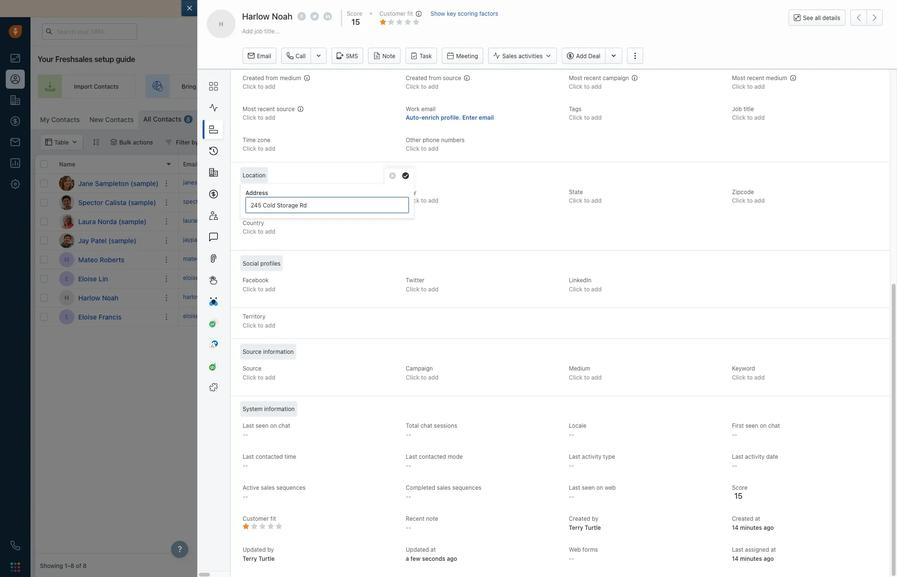 Task type: describe. For each thing, give the bounding box(es) containing it.
jane sampleton (sample)
[[78, 179, 159, 187]]

most recent campaign
[[569, 74, 630, 81]]

social
[[243, 260, 259, 267]]

location
[[243, 172, 266, 178]]

activity for last activity date --
[[746, 453, 765, 460]]

press space to select this row. row containing eloise francis
[[35, 308, 178, 327]]

on for last seen on chat
[[270, 422, 277, 429]]

import for import contacts
[[74, 83, 92, 90]]

active sales sequences --
[[243, 484, 306, 500]]

your inside "link"
[[454, 83, 466, 90]]

accounts
[[684, 161, 711, 167]]

your for set
[[689, 83, 702, 90]]

add inside territory click to add
[[265, 322, 276, 329]]

address down location
[[243, 188, 265, 195]]

add inside source click to add
[[265, 374, 276, 381]]

zone
[[258, 136, 271, 143]]

click inside job title click to add
[[733, 114, 746, 121]]

note
[[427, 515, 439, 522]]

to inside state click to add
[[585, 197, 590, 204]]

of
[[76, 562, 81, 569]]

row group containing 47
[[178, 174, 893, 327]]

0 horizontal spatial score 15
[[347, 10, 363, 27]]

most recent medium
[[733, 74, 788, 81]]

+ click to add for mateoroberts871@gmail.com
[[255, 255, 292, 262]]

click to add for most recent source
[[243, 114, 276, 121]]

work for work email auto-enrich profile. enter email
[[406, 105, 420, 112]]

noah inside press space to select this row. "row"
[[102, 294, 119, 302]]

add inside medium click to add
[[592, 374, 602, 381]]

press space to select this row. row containing eloise lin
[[35, 270, 178, 289]]

sales for create sales sequence
[[564, 83, 579, 90]]

click inside territory click to add
[[243, 322, 257, 329]]

spectorcalista@gmail.com link
[[183, 197, 254, 208]]

showing 1–8 of 8
[[40, 562, 87, 569]]

locale --
[[569, 422, 587, 438]]

laura norda (sample) link
[[78, 217, 147, 226]]

s image
[[59, 195, 74, 210]]

14 inside the last assigned at 14 minutes ago
[[733, 555, 739, 562]]

last for last contacted time
[[243, 453, 254, 460]]

to inside "facebook click to add"
[[258, 286, 264, 292]]

sales for sales owner
[[541, 161, 556, 167]]

sales for sales activities
[[503, 52, 517, 59]]

call link
[[282, 48, 311, 64]]

create
[[544, 83, 563, 90]]

chat inside total chat sessions --
[[421, 422, 433, 429]]

click inside the "country click to add"
[[243, 228, 257, 235]]

route leads to your team
[[413, 83, 481, 90]]

see
[[804, 14, 814, 21]]

first seen on chat --
[[733, 422, 781, 438]]

1 vertical spatial email
[[479, 114, 494, 121]]

add inside state click to add
[[592, 197, 602, 204]]

title...
[[265, 28, 280, 35]]

linkedin click to add
[[569, 277, 602, 292]]

harlow noah dialog
[[181, 0, 898, 577]]

at for created at
[[756, 515, 761, 522]]

click inside city click to add
[[406, 197, 420, 204]]

to inside city click to add
[[421, 197, 427, 204]]

seconds
[[422, 555, 446, 562]]

sales for completed sales sequences --
[[437, 484, 451, 491]]

sms button
[[332, 48, 364, 64]]

patel
[[91, 237, 107, 245]]

harlownoah1@gmail.com
[[183, 294, 250, 300]]

forms
[[583, 547, 599, 553]]

row group containing jane sampleton (sample)
[[35, 174, 178, 327]]

information for last seen on chat --
[[264, 406, 295, 412]]

most for most recent campaign
[[569, 74, 583, 81]]

click inside 'zipcode click to add'
[[733, 197, 746, 204]]

medium click to add
[[569, 365, 602, 381]]

created for created at 14 minutes ago
[[733, 515, 754, 522]]

press space to select this row. row containing mateo roberts
[[35, 250, 178, 270]]

terry inside created by terry turtle
[[569, 524, 584, 531]]

to inside medium click to add
[[585, 374, 590, 381]]

terry inside updated by terry turtle
[[243, 555, 257, 562]]

customize table
[[702, 115, 746, 122]]

see all details
[[804, 14, 841, 21]]

call
[[296, 52, 306, 59]]

harlow noah inside dialog
[[242, 11, 293, 21]]

more...
[[233, 116, 253, 123]]

mateoroberts871@gmail.com link
[[183, 255, 262, 265]]

deal
[[589, 52, 601, 59]]

system information
[[243, 406, 295, 412]]

harlow noah inside press space to select this row. "row"
[[78, 294, 119, 302]]

to inside keyword click to add
[[748, 374, 753, 381]]

time zone click to add
[[243, 136, 276, 152]]

click inside "facebook click to add"
[[243, 286, 257, 292]]

jay
[[78, 237, 89, 245]]

to inside tags click to add
[[585, 114, 590, 121]]

e for eloise lin
[[65, 275, 69, 282]]

click to add for most recent campaign
[[569, 83, 602, 90]]

click inside time zone click to add
[[243, 145, 257, 152]]

campaign
[[603, 74, 630, 81]]

mode
[[448, 453, 463, 460]]

from for created from source
[[429, 74, 442, 81]]

task for 37
[[344, 218, 355, 225]]

customize table button
[[687, 110, 753, 126]]

janesampleton@gmail.com 3684932360
[[183, 179, 291, 186]]

add inside time zone click to add
[[265, 145, 276, 152]]

sales activities
[[503, 52, 543, 59]]

created for created from source
[[406, 74, 428, 81]]

my contacts
[[40, 116, 80, 124]]

ago for updated at a few seconds ago
[[447, 555, 457, 562]]

by for created by terry turtle
[[592, 515, 599, 522]]

14 inside created at 14 minutes ago
[[733, 524, 739, 531]]

add down address text box
[[332, 218, 342, 225]]

medium for most recent medium
[[767, 74, 788, 81]]

press space to select this row. row containing 47
[[178, 174, 893, 193]]

jaypatelsample@gmail.com
[[183, 236, 256, 243]]

showing
[[40, 562, 63, 569]]

0 horizontal spatial customer
[[243, 515, 269, 522]]

website
[[204, 83, 226, 90]]

setup
[[94, 55, 114, 64]]

filter by button
[[159, 134, 205, 150]]

1 horizontal spatial fit
[[408, 10, 413, 17]]

add left "job"
[[242, 28, 253, 35]]

guide
[[116, 55, 135, 64]]

source click to add
[[243, 365, 276, 381]]

press space to select this row. row containing jane sampleton (sample)
[[35, 174, 178, 193]]

on for first seen on chat
[[761, 422, 767, 429]]

active
[[243, 484, 260, 491]]

show key scoring factors link
[[431, 10, 499, 27]]

created from medium
[[243, 74, 302, 81]]

Address text field
[[246, 197, 409, 213]]

add deal
[[577, 52, 601, 59]]

sequence
[[580, 83, 607, 90]]

to inside campaign click to add
[[421, 374, 427, 381]]

janesampleton@gmail.com
[[183, 179, 255, 186]]

all contacts link
[[143, 115, 182, 124]]

1 vertical spatial 8
[[83, 562, 87, 569]]

state
[[569, 188, 584, 195]]

last seen on chat --
[[243, 422, 291, 438]]

click inside campaign click to add
[[406, 374, 420, 381]]

system
[[243, 406, 263, 412]]

linkedin circled image
[[324, 11, 332, 21]]

eloise francis link
[[78, 312, 122, 322]]

add inside other phone numbers click to add
[[429, 145, 439, 152]]

other phone numbers click to add
[[406, 136, 465, 152]]

last for last seen on web
[[569, 484, 581, 491]]

key
[[447, 10, 457, 17]]

contacts for my
[[51, 116, 80, 124]]

laura
[[78, 218, 96, 225]]

to inside twitter click to add
[[421, 286, 427, 292]]

0 horizontal spatial customer fit
[[243, 515, 276, 522]]

click to add for created from source
[[406, 83, 439, 90]]

source for click
[[243, 365, 262, 372]]

add inside campaign click to add
[[429, 374, 439, 381]]

click to add for most recent medium
[[733, 83, 765, 90]]

last for last seen on chat
[[243, 422, 254, 429]]

to inside source click to add
[[258, 374, 264, 381]]

4
[[855, 23, 859, 30]]

add inside tags click to add
[[592, 114, 602, 121]]

minutes inside the last assigned at 14 minutes ago
[[741, 555, 763, 562]]

data
[[420, 5, 434, 12]]

(sample) for laura norda (sample)
[[119, 218, 147, 225]]

click inside source click to add
[[243, 374, 257, 381]]

jay patel (sample)
[[78, 237, 136, 245]]

press space to select this row. row containing 37
[[178, 212, 893, 231]]

eloise lin link
[[78, 274, 108, 284]]

press space to select this row. row containing laura norda (sample)
[[35, 212, 178, 231]]

to inside job title click to add
[[748, 114, 753, 121]]

eloise for eloise francis
[[78, 313, 97, 321]]

team
[[468, 83, 481, 90]]

mateo roberts
[[78, 256, 125, 264]]

to inside "link"
[[447, 83, 452, 90]]

+ click to add for harlownoah1@gmail.com
[[255, 294, 292, 300]]

set up your sales pipeline link
[[634, 74, 758, 98]]

add inside keyword click to add
[[755, 374, 765, 381]]

medium for created from medium
[[280, 74, 302, 81]]

contacts for import
[[94, 83, 119, 90]]

terry turtle for 63
[[552, 199, 584, 206]]

turtle inside updated by terry turtle
[[259, 555, 275, 562]]

recent note --
[[406, 515, 439, 531]]

click inside state click to add
[[569, 197, 583, 204]]

score inside grid
[[398, 161, 414, 167]]

tags for tags click to add
[[569, 105, 582, 112]]

to inside other phone numbers click to add
[[421, 145, 427, 152]]

last for last activity type
[[569, 453, 581, 460]]

to inside the "country click to add"
[[258, 228, 264, 235]]

completed sales sequences --
[[406, 484, 482, 500]]

bring in website leads
[[182, 83, 242, 90]]

status
[[613, 161, 631, 167]]

press space to select this row. row containing spector calista (sample)
[[35, 193, 178, 212]]

2 horizontal spatial from
[[518, 5, 533, 12]]

other
[[406, 136, 421, 143]]

(sample) down zipcode
[[711, 199, 735, 206]]

2 horizontal spatial container_wx8msf4aqz5i3rn1 image
[[326, 180, 333, 187]]

close image
[[884, 6, 888, 11]]

0 horizontal spatial 15
[[352, 17, 360, 27]]

seen for last seen on chat --
[[256, 422, 269, 429]]

meeting
[[457, 52, 479, 59]]

last activity type --
[[569, 453, 616, 469]]

add deal button
[[562, 48, 606, 64]]

techcave (sample)
[[684, 199, 735, 206]]

press space to select this row. row containing eloisefrancis23@gmail.com
[[178, 308, 893, 327]]

1 vertical spatial 15
[[398, 274, 406, 283]]

new
[[89, 116, 103, 124]]

last for last activity date
[[733, 453, 744, 460]]

import contacts link
[[38, 74, 136, 98]]



Task type: locate. For each thing, give the bounding box(es) containing it.
noah inside dialog
[[272, 11, 293, 21]]

add down next
[[332, 199, 342, 206]]

import
[[355, 5, 375, 12], [74, 83, 92, 90]]

what's new image
[[829, 29, 835, 35]]

seen left web
[[582, 484, 595, 491]]

2 medium from the left
[[767, 74, 788, 81]]

0 horizontal spatial sales
[[503, 52, 517, 59]]

1 vertical spatial minutes
[[741, 555, 763, 562]]

1 source from the top
[[243, 348, 262, 355]]

add left deal
[[577, 52, 587, 59]]

details
[[823, 14, 841, 21]]

1 14 from the top
[[733, 524, 739, 531]]

so
[[436, 5, 443, 12]]

import for import all your sales data so you don't have to start from scratch.
[[355, 5, 375, 12]]

title
[[744, 105, 755, 112]]

0 horizontal spatial activity
[[341, 161, 362, 167]]

(sample) for jane sampleton (sample)
[[131, 179, 159, 187]]

activity for last activity type --
[[582, 453, 602, 460]]

harlow inside dialog
[[242, 11, 270, 21]]

sampleton
[[95, 179, 129, 187]]

15 button
[[350, 17, 360, 27]]

m
[[64, 256, 69, 263]]

on for last seen on web
[[597, 484, 604, 491]]

activity left date
[[746, 453, 765, 460]]

1 horizontal spatial customer fit
[[380, 10, 413, 17]]

information up last seen on chat --
[[264, 406, 295, 412]]

at inside updated at a few seconds ago
[[431, 547, 436, 553]]

eloisefrancis23@gmail.com link
[[183, 312, 257, 322]]

sales left data
[[402, 5, 418, 12]]

sales left pipeline
[[703, 83, 717, 90]]

by inside button
[[192, 139, 198, 146]]

1 vertical spatial customer
[[243, 515, 269, 522]]

+ click to add for eloiselin621@gmail.com
[[255, 275, 292, 281]]

all right see
[[816, 14, 822, 21]]

last up active
[[243, 453, 254, 460]]

0 vertical spatial harlow noah
[[242, 11, 293, 21]]

few
[[411, 555, 421, 562]]

j image
[[59, 176, 74, 191]]

1 vertical spatial by
[[592, 515, 599, 522]]

(sample) right calista
[[128, 198, 156, 206]]

email
[[257, 52, 272, 59]]

2 leads from the left
[[430, 83, 445, 90]]

recent up ⌘
[[258, 105, 275, 112]]

1 vertical spatial task
[[344, 218, 355, 225]]

1 task from the top
[[344, 199, 355, 206]]

ago up assigned
[[764, 524, 775, 531]]

at inside created at 14 minutes ago
[[756, 515, 761, 522]]

1 eloise from the top
[[78, 275, 97, 283]]

noah up title...
[[272, 11, 293, 21]]

ago inside the last assigned at 14 minutes ago
[[764, 555, 775, 562]]

click to add down most recent campaign
[[569, 83, 602, 90]]

1 horizontal spatial source
[[443, 74, 462, 81]]

2 vertical spatial + click to add
[[255, 294, 292, 300]]

1 terry turtle from the top
[[552, 199, 584, 206]]

from for created from medium
[[266, 74, 278, 81]]

pipeline
[[719, 83, 741, 90]]

sequences for active sales sequences
[[277, 484, 306, 491]]

facebook click to add
[[243, 277, 276, 292]]

sequences inside active sales sequences --
[[277, 484, 306, 491]]

seen inside first seen on chat --
[[746, 422, 759, 429]]

noah up the francis
[[102, 294, 119, 302]]

recent for campaign
[[584, 74, 602, 81]]

score 15 up created at 14 minutes ago
[[733, 484, 748, 501]]

last down first at right
[[733, 453, 744, 460]]

1 horizontal spatial h
[[219, 20, 224, 27]]

0 vertical spatial source
[[443, 74, 462, 81]]

contacted inside last contacted time --
[[256, 453, 283, 460]]

0 horizontal spatial fit
[[271, 515, 276, 522]]

1 vertical spatial terry turtle
[[552, 275, 584, 282]]

15 right linkedin circled image
[[352, 17, 360, 27]]

add inside "facebook click to add"
[[265, 286, 276, 292]]

updated for turtle
[[243, 547, 266, 553]]

0 vertical spatial + click to add
[[255, 255, 292, 262]]

2 updated from the left
[[406, 547, 429, 553]]

1 horizontal spatial on
[[597, 484, 604, 491]]

0 horizontal spatial contacted
[[256, 453, 283, 460]]

ago inside created at 14 minutes ago
[[764, 524, 775, 531]]

last inside last seen on web --
[[569, 484, 581, 491]]

1 horizontal spatial customer
[[380, 10, 406, 17]]

click to add down created from source at the top
[[406, 83, 439, 90]]

8 inside 'all contacts 8'
[[186, 116, 190, 123]]

to inside territory click to add
[[258, 322, 264, 329]]

(sample) for jay patel (sample)
[[108, 237, 136, 245]]

work email auto-enrich profile. enter email
[[406, 105, 494, 121]]

2 horizontal spatial most
[[733, 74, 746, 81]]

source for most recent source
[[277, 105, 295, 112]]

tags for tags
[[469, 161, 483, 167]]

0 vertical spatial source
[[243, 348, 262, 355]]

click inside keyword click to add
[[733, 374, 746, 381]]

press space to select this row. row containing 63
[[178, 193, 893, 212]]

press space to select this row. row containing harlownoah1@gmail.com
[[178, 289, 893, 308]]

0 horizontal spatial sequences
[[277, 484, 306, 491]]

2 + click to add from the top
[[255, 275, 292, 281]]

updated inside updated at a few seconds ago
[[406, 547, 429, 553]]

click to add down created from medium at the top left
[[243, 83, 276, 90]]

4167348672
[[255, 217, 289, 224]]

1 horizontal spatial updated
[[406, 547, 429, 553]]

1 horizontal spatial sales
[[541, 161, 556, 167]]

activity inside the last activity date --
[[746, 453, 765, 460]]

4167348672 link
[[255, 217, 289, 227]]

1 vertical spatial tags
[[469, 161, 483, 167]]

city click to add
[[406, 188, 439, 204]]

scratch.
[[534, 5, 560, 12]]

sales for active sales sequences --
[[261, 484, 275, 491]]

2 chat from the left
[[421, 422, 433, 429]]

container_wx8msf4aqz5i3rn1 image
[[110, 139, 117, 146], [166, 139, 172, 146], [326, 180, 333, 187]]

minutes inside created at 14 minutes ago
[[741, 524, 763, 531]]

2 horizontal spatial chat
[[769, 422, 781, 429]]

0 vertical spatial 8
[[186, 116, 190, 123]]

profile.
[[441, 114, 461, 121]]

sequences down mode
[[453, 484, 482, 491]]

2 row group from the left
[[178, 174, 893, 327]]

updated inside updated by terry turtle
[[243, 547, 266, 553]]

web forms --
[[569, 547, 599, 562]]

last seen on web --
[[569, 484, 616, 500]]

1 horizontal spatial harlow noah
[[242, 11, 293, 21]]

created by terry turtle
[[569, 515, 601, 531]]

0 vertical spatial email
[[422, 105, 436, 112]]

1 horizontal spatial noah
[[272, 11, 293, 21]]

last inside last contacted mode --
[[406, 453, 418, 460]]

1 e from the top
[[65, 275, 69, 282]]

tags down create sales sequence at right top
[[569, 105, 582, 112]]

container_wx8msf4aqz5i3rn1 image inside filter by button
[[166, 139, 172, 146]]

work inside work email auto-enrich profile. enter email
[[406, 105, 420, 112]]

click to add down most recent source
[[243, 114, 276, 121]]

bring
[[182, 83, 196, 90]]

terry turtle for 15
[[552, 275, 584, 282]]

container_wx8msf4aqz5i3rn1 image for bulk actions button
[[110, 139, 117, 146]]

harlow noah link
[[78, 293, 119, 303]]

container_wx8msf4aqz5i3rn1 image down next
[[326, 180, 333, 187]]

1 horizontal spatial from
[[429, 74, 442, 81]]

contacts down setup
[[94, 83, 119, 90]]

press space to select this row. row containing 15
[[178, 270, 893, 289]]

created for created from medium
[[243, 74, 264, 81]]

task down next activity
[[344, 199, 355, 206]]

(sample) down laura norda (sample) link
[[108, 237, 136, 245]]

grid containing 47
[[35, 154, 893, 554]]

keyword
[[733, 365, 756, 372]]

+ add task down address text box
[[326, 218, 355, 225]]

0 horizontal spatial h
[[65, 295, 69, 301]]

created from source
[[406, 74, 462, 81]]

address up 3684945781
[[246, 190, 268, 196]]

harlow inside press space to select this row. "row"
[[78, 294, 100, 302]]

l image
[[59, 214, 74, 229]]

2 14 from the top
[[733, 555, 739, 562]]

by inside updated by terry turtle
[[268, 547, 274, 553]]

0 horizontal spatial all
[[377, 5, 384, 12]]

activity inside 'last activity type --'
[[582, 453, 602, 460]]

2 sequences from the left
[[453, 484, 482, 491]]

grid
[[35, 154, 893, 554]]

contacted inside last contacted mode --
[[419, 453, 446, 460]]

created down "email" button
[[243, 74, 264, 81]]

2 contacted from the left
[[419, 453, 446, 460]]

0 horizontal spatial noah
[[102, 294, 119, 302]]

3684932360 link
[[255, 178, 291, 189]]

add inside city click to add
[[429, 197, 439, 204]]

2 vertical spatial 15
[[735, 491, 743, 501]]

call button
[[282, 48, 311, 64]]

0 horizontal spatial email
[[422, 105, 436, 112]]

sales right completed
[[437, 484, 451, 491]]

twitter
[[406, 277, 425, 283]]

3 + click to add from the top
[[255, 294, 292, 300]]

2 horizontal spatial seen
[[746, 422, 759, 429]]

add inside twitter click to add
[[429, 286, 439, 292]]

1 row group from the left
[[35, 174, 178, 327]]

1 horizontal spatial medium
[[767, 74, 788, 81]]

1 vertical spatial harlow noah
[[78, 294, 119, 302]]

ago for last assigned at 14 minutes ago
[[764, 555, 775, 562]]

0 horizontal spatial updated
[[243, 547, 266, 553]]

name row
[[35, 155, 178, 174]]

contacted for time
[[256, 453, 283, 460]]

email right 'enter'
[[479, 114, 494, 121]]

scoring
[[458, 10, 478, 17]]

1 + add task from the top
[[326, 199, 355, 206]]

1 horizontal spatial tags
[[569, 105, 582, 112]]

eloise left lin
[[78, 275, 97, 283]]

by for updated by terry turtle
[[268, 547, 274, 553]]

o
[[269, 116, 274, 123]]

created up 'route'
[[406, 74, 428, 81]]

1 minutes from the top
[[741, 524, 763, 531]]

score up 47
[[398, 161, 414, 167]]

source down source information
[[243, 365, 262, 372]]

last down system
[[243, 422, 254, 429]]

1 vertical spatial import
[[74, 83, 92, 90]]

at for updated at
[[431, 547, 436, 553]]

1 horizontal spatial container_wx8msf4aqz5i3rn1 image
[[166, 139, 172, 146]]

sales inside completed sales sequences --
[[437, 484, 451, 491]]

click inside other phone numbers click to add
[[406, 145, 420, 152]]

1 horizontal spatial all
[[816, 14, 822, 21]]

2 task from the top
[[344, 218, 355, 225]]

1 chat from the left
[[279, 422, 291, 429]]

to inside time zone click to add
[[258, 145, 264, 152]]

laura norda (sample)
[[78, 218, 147, 225]]

source for information
[[243, 348, 262, 355]]

import up 15 button
[[355, 5, 375, 12]]

leads down created from source at the top
[[430, 83, 445, 90]]

minutes up assigned
[[741, 524, 763, 531]]

chat for last seen on chat --
[[279, 422, 291, 429]]

last down locale --
[[569, 453, 581, 460]]

eloise down harlow noah link
[[78, 313, 97, 321]]

source for created from source
[[443, 74, 462, 81]]

up
[[681, 83, 688, 90]]

ago right seconds
[[447, 555, 457, 562]]

sales inside active sales sequences --
[[261, 484, 275, 491]]

all inside button
[[816, 14, 822, 21]]

score 15 right linkedin circled image
[[347, 10, 363, 27]]

+ add task for 63
[[326, 199, 355, 206]]

1 horizontal spatial contacted
[[419, 453, 446, 460]]

your for import
[[386, 5, 400, 12]]

ago inside updated at a few seconds ago
[[447, 555, 457, 562]]

2 source from the top
[[243, 365, 262, 372]]

0 horizontal spatial on
[[270, 422, 277, 429]]

2 horizontal spatial 15
[[735, 491, 743, 501]]

customer fit left data
[[380, 10, 413, 17]]

last contacted mode --
[[406, 453, 463, 469]]

contacted left time
[[256, 453, 283, 460]]

2 terry turtle from the top
[[552, 275, 584, 282]]

sales right the create
[[564, 83, 579, 90]]

create sales sequence
[[544, 83, 607, 90]]

turtle inside created by terry turtle
[[585, 524, 601, 531]]

1 vertical spatial e
[[65, 314, 69, 320]]

facebook
[[243, 277, 269, 283]]

14 down created at 14 minutes ago
[[733, 555, 739, 562]]

8 up filter by
[[186, 116, 190, 123]]

route
[[413, 83, 429, 90]]

0 vertical spatial noah
[[272, 11, 293, 21]]

job title click to add
[[733, 105, 765, 121]]

0 horizontal spatial work
[[255, 161, 269, 167]]

+ click to add down "facebook click to add"
[[255, 294, 292, 300]]

add
[[265, 83, 276, 90], [429, 83, 439, 90], [592, 83, 602, 90], [755, 83, 765, 90], [265, 114, 276, 121], [592, 114, 602, 121], [755, 114, 765, 121], [265, 145, 276, 152], [429, 145, 439, 152], [429, 197, 439, 204], [592, 197, 602, 204], [755, 197, 765, 204], [265, 228, 276, 235], [282, 255, 292, 262], [282, 275, 292, 281], [265, 286, 276, 292], [429, 286, 439, 292], [592, 286, 602, 292], [282, 294, 292, 300], [282, 313, 292, 319], [265, 322, 276, 329], [265, 374, 276, 381], [429, 374, 439, 381], [592, 374, 602, 381], [755, 374, 765, 381]]

seen down system information
[[256, 422, 269, 429]]

0 vertical spatial e
[[65, 275, 69, 282]]

total chat sessions --
[[406, 422, 458, 438]]

chat for first seen on chat --
[[769, 422, 781, 429]]

h inside "row"
[[65, 295, 69, 301]]

customer down active
[[243, 515, 269, 522]]

phone image
[[10, 541, 20, 551]]

0 horizontal spatial by
[[192, 139, 198, 146]]

1 vertical spatial noah
[[102, 294, 119, 302]]

tags inside tags click to add
[[569, 105, 582, 112]]

click inside linkedin click to add
[[569, 286, 583, 292]]

techcave
[[684, 199, 710, 206]]

recent for source
[[258, 105, 275, 112]]

customer left data
[[380, 10, 406, 17]]

send email image
[[803, 28, 810, 35]]

from right the start
[[518, 5, 533, 12]]

0 vertical spatial score 15
[[347, 10, 363, 27]]

3 chat from the left
[[769, 422, 781, 429]]

sequences down time
[[277, 484, 306, 491]]

+ click to add up "facebook"
[[255, 255, 292, 262]]

eloise for eloise lin
[[78, 275, 97, 283]]

source inside source click to add
[[243, 365, 262, 372]]

on down system information
[[270, 422, 277, 429]]

sequences for completed sales sequences
[[453, 484, 482, 491]]

1 horizontal spatial at
[[756, 515, 761, 522]]

e for eloise francis
[[65, 314, 69, 320]]

sales right active
[[261, 484, 275, 491]]

1 horizontal spatial import
[[355, 5, 375, 12]]

by for filter by
[[192, 139, 198, 146]]

all for import
[[377, 5, 384, 12]]

on inside last seen on web --
[[597, 484, 604, 491]]

spector
[[78, 198, 103, 206]]

1 vertical spatial 14
[[733, 555, 739, 562]]

sales inside harlow noah dialog
[[503, 52, 517, 59]]

phone element
[[6, 536, 25, 555]]

contacts inside import contacts link
[[94, 83, 119, 90]]

updated
[[243, 547, 266, 553], [406, 547, 429, 553]]

created up assigned
[[733, 515, 754, 522]]

last inside last seen on chat --
[[243, 422, 254, 429]]

14 up the last assigned at 14 minutes ago
[[733, 524, 739, 531]]

contacted left mode
[[419, 453, 446, 460]]

2 horizontal spatial by
[[592, 515, 599, 522]]

contacts right new
[[105, 116, 134, 124]]

row group
[[35, 174, 178, 327], [178, 174, 893, 327]]

(sample) inside 'link'
[[131, 179, 159, 187]]

15 left twitter
[[398, 274, 406, 283]]

emails
[[183, 161, 202, 167]]

harlow up "job"
[[242, 11, 270, 21]]

turtle
[[568, 199, 584, 206], [568, 275, 584, 282], [585, 524, 601, 531], [259, 555, 275, 562]]

0 horizontal spatial container_wx8msf4aqz5i3rn1 image
[[110, 139, 117, 146]]

created for created by terry turtle
[[569, 515, 591, 522]]

seen for first seen on chat --
[[746, 422, 759, 429]]

1 horizontal spatial 8
[[186, 116, 190, 123]]

new contacts
[[89, 116, 134, 124]]

contacted for mode
[[419, 453, 446, 460]]

click to add for created from medium
[[243, 83, 276, 90]]

1 medium from the left
[[280, 74, 302, 81]]

to inside 'zipcode click to add'
[[748, 197, 753, 204]]

contacts right my
[[51, 116, 80, 124]]

phone
[[423, 136, 440, 143]]

press space to select this row. row containing harlow noah
[[35, 289, 178, 308]]

1 leads from the left
[[227, 83, 242, 90]]

tags click to add
[[569, 105, 602, 121]]

last for last contacted mode
[[406, 453, 418, 460]]

1 horizontal spatial by
[[268, 547, 274, 553]]

last down 'last activity type --'
[[569, 484, 581, 491]]

date
[[767, 453, 779, 460]]

0 horizontal spatial harlow noah
[[78, 294, 119, 302]]

+ click to add
[[255, 255, 292, 262], [255, 275, 292, 281], [255, 294, 292, 300]]

fit down active sales sequences --
[[271, 515, 276, 522]]

1 horizontal spatial leads
[[430, 83, 445, 90]]

calista
[[105, 198, 127, 206]]

1 vertical spatial source
[[277, 105, 295, 112]]

import down your freshsales setup guide
[[74, 83, 92, 90]]

Search your CRM... text field
[[42, 23, 137, 40]]

created at 14 minutes ago
[[733, 515, 775, 531]]

3684932360
[[255, 179, 291, 186]]

2 vertical spatial by
[[268, 547, 274, 553]]

chat down system information
[[279, 422, 291, 429]]

0 vertical spatial import
[[355, 5, 375, 12]]

1 sequences from the left
[[277, 484, 306, 491]]

container_wx8msf4aqz5i3rn1 image left the filter
[[166, 139, 172, 146]]

0 vertical spatial harlow
[[242, 11, 270, 21]]

tags
[[569, 105, 582, 112], [469, 161, 483, 167]]

2 vertical spatial score
[[733, 484, 748, 491]]

0 vertical spatial 14
[[733, 524, 739, 531]]

2 horizontal spatial on
[[761, 422, 767, 429]]

1 updated from the left
[[243, 547, 266, 553]]

to inside linkedin click to add
[[585, 286, 590, 292]]

recent for medium
[[748, 74, 765, 81]]

recent up title
[[748, 74, 765, 81]]

leads right website
[[227, 83, 242, 90]]

click inside medium click to add
[[569, 374, 583, 381]]

container_wx8msf4aqz5i3rn1 image for filter by button
[[166, 139, 172, 146]]

0 vertical spatial minutes
[[741, 524, 763, 531]]

chat inside first seen on chat --
[[769, 422, 781, 429]]

0 vertical spatial customer fit
[[380, 10, 413, 17]]

2 horizontal spatial activity
[[746, 453, 765, 460]]

social profiles
[[243, 260, 281, 267]]

score down the last activity date --
[[733, 484, 748, 491]]

0 horizontal spatial score
[[347, 10, 363, 17]]

h
[[219, 20, 224, 27], [65, 295, 69, 301]]

(sample) for spector calista (sample)
[[128, 198, 156, 206]]

facebook circled image
[[298, 11, 306, 21]]

add inside the "country click to add"
[[265, 228, 276, 235]]

seen inside last seen on web --
[[582, 484, 595, 491]]

last for last assigned at
[[733, 547, 744, 553]]

minutes
[[741, 524, 763, 531], [741, 555, 763, 562]]

information for source click to add
[[263, 348, 294, 355]]

15 up created at 14 minutes ago
[[735, 491, 743, 501]]

0 vertical spatial terry turtle
[[552, 199, 584, 206]]

most for most recent medium
[[733, 74, 746, 81]]

1 vertical spatial work
[[255, 161, 269, 167]]

add inside linkedin click to add
[[592, 286, 602, 292]]

all left data
[[377, 5, 384, 12]]

0 vertical spatial by
[[192, 139, 198, 146]]

(sample) down spector calista (sample) link
[[119, 218, 147, 225]]

(sample) right sampleton
[[131, 179, 159, 187]]

all contacts 8
[[143, 115, 190, 123]]

at inside the last assigned at 14 minutes ago
[[771, 547, 777, 553]]

1 vertical spatial customer fit
[[243, 515, 276, 522]]

on left web
[[597, 484, 604, 491]]

customize
[[702, 115, 731, 122]]

territory
[[243, 313, 266, 320]]

1 horizontal spatial score 15
[[733, 484, 748, 501]]

2 e from the top
[[65, 314, 69, 320]]

+ click to add down profiles
[[255, 275, 292, 281]]

jane sampleton (sample) link
[[78, 179, 159, 188]]

add job title...
[[242, 28, 280, 35]]

1 horizontal spatial score
[[398, 161, 414, 167]]

0 vertical spatial h
[[219, 20, 224, 27]]

sequences
[[277, 484, 306, 491], [453, 484, 482, 491]]

press space to select this row. row containing mateoroberts871@gmail.com
[[178, 250, 893, 270]]

most for most recent source
[[243, 105, 256, 112]]

0 horizontal spatial source
[[277, 105, 295, 112]]

activity for next activity
[[341, 161, 362, 167]]

1 vertical spatial fit
[[271, 515, 276, 522]]

1 horizontal spatial 15
[[398, 274, 406, 283]]

work for work
[[255, 161, 269, 167]]

chat right total
[[421, 422, 433, 429]]

terry
[[552, 199, 566, 206], [552, 275, 566, 282], [569, 524, 584, 531], [243, 555, 257, 562]]

minutes down assigned
[[741, 555, 763, 562]]

0 vertical spatial score
[[347, 10, 363, 17]]

last inside the last activity date --
[[733, 453, 744, 460]]

source up source click to add
[[243, 348, 262, 355]]

tags down 'enter'
[[469, 161, 483, 167]]

factors
[[480, 10, 499, 17]]

2 horizontal spatial score
[[733, 484, 748, 491]]

2 + add task from the top
[[326, 218, 355, 225]]

2 minutes from the top
[[741, 555, 763, 562]]

freshworks switcher image
[[10, 563, 20, 572]]

1 contacted from the left
[[256, 453, 283, 460]]

web
[[605, 484, 616, 491]]

click inside twitter click to add
[[406, 286, 420, 292]]

updated for few
[[406, 547, 429, 553]]

0 vertical spatial 15
[[352, 17, 360, 27]]

source
[[243, 348, 262, 355], [243, 365, 262, 372]]

sequences inside completed sales sequences --
[[453, 484, 482, 491]]

+ add task down next activity
[[326, 199, 355, 206]]

1 horizontal spatial chat
[[421, 422, 433, 429]]

1 vertical spatial harlow
[[78, 294, 100, 302]]

on inside last seen on chat --
[[270, 422, 277, 429]]

1 vertical spatial all
[[816, 14, 822, 21]]

last left assigned
[[733, 547, 744, 553]]

all
[[143, 115, 151, 123]]

+ add task for 37
[[326, 218, 355, 225]]

twitter circled image
[[311, 11, 319, 21]]

activity right next
[[341, 161, 362, 167]]

2 eloise from the top
[[78, 313, 97, 321]]

12
[[225, 116, 231, 123]]

press space to select this row. row
[[35, 174, 178, 193], [178, 174, 893, 193], [35, 193, 178, 212], [178, 193, 893, 212], [35, 212, 178, 231], [178, 212, 893, 231], [35, 231, 178, 250], [178, 231, 893, 250], [35, 250, 178, 270], [178, 250, 893, 270], [35, 270, 178, 289], [178, 270, 893, 289], [35, 289, 178, 308], [178, 289, 893, 308], [35, 308, 178, 327], [178, 308, 893, 327]]

task
[[344, 199, 355, 206], [344, 218, 355, 225]]

last inside the last assigned at 14 minutes ago
[[733, 547, 744, 553]]

3684945781
[[255, 198, 290, 205]]

recent up sequence
[[584, 74, 602, 81]]

work up auto-
[[406, 105, 420, 112]]

source
[[443, 74, 462, 81], [277, 105, 295, 112]]

h inside dialog
[[219, 20, 224, 27]]

customer
[[380, 10, 406, 17], [243, 515, 269, 522]]

1 + click to add from the top
[[255, 255, 292, 262]]

task for 63
[[344, 199, 355, 206]]

all for see
[[816, 14, 822, 21]]

leads inside "link"
[[430, 83, 445, 90]]

new contacts button
[[85, 110, 139, 129], [89, 116, 134, 124]]

1 horizontal spatial activity
[[582, 453, 602, 460]]

last
[[243, 422, 254, 429], [243, 453, 254, 460], [406, 453, 418, 460], [569, 453, 581, 460], [733, 453, 744, 460], [569, 484, 581, 491], [733, 547, 744, 553]]

filter
[[176, 139, 190, 146]]

ago down assigned
[[764, 555, 775, 562]]

next activity
[[326, 161, 362, 167]]

8 right "of"
[[83, 562, 87, 569]]

2 horizontal spatial recent
[[748, 74, 765, 81]]

profiles
[[261, 260, 281, 267]]

container_wx8msf4aqz5i3rn1 image left bulk
[[110, 139, 117, 146]]

seen for last seen on web --
[[582, 484, 595, 491]]

at right assigned
[[771, 547, 777, 553]]

1 horizontal spatial recent
[[584, 74, 602, 81]]

contacts for all
[[153, 115, 182, 123]]

add inside job title click to add
[[755, 114, 765, 121]]

harlow down eloise lin link
[[78, 294, 100, 302]]

contacts for new
[[105, 116, 134, 124]]

set up your sales pipeline
[[670, 83, 741, 90]]

created inside created by terry turtle
[[569, 515, 591, 522]]

job
[[255, 28, 263, 35]]

press space to select this row. row containing jay patel (sample)
[[35, 231, 178, 250]]

work
[[406, 105, 420, 112], [255, 161, 269, 167]]

next
[[326, 161, 339, 167]]

last inside 'last activity type --'
[[569, 453, 581, 460]]

add inside button
[[577, 52, 587, 59]]

ago
[[764, 524, 775, 531], [447, 555, 457, 562], [764, 555, 775, 562]]

your right up
[[689, 83, 702, 90]]

contacts right all
[[153, 115, 182, 123]]

last down total
[[406, 453, 418, 460]]

⌘ o
[[263, 116, 274, 123]]

0 vertical spatial task
[[344, 199, 355, 206]]

j image
[[59, 233, 74, 248]]

click inside tags click to add
[[569, 114, 583, 121]]

seen inside last seen on chat --
[[256, 422, 269, 429]]

e down m
[[65, 275, 69, 282]]

0 vertical spatial customer
[[380, 10, 406, 17]]

created inside created at 14 minutes ago
[[733, 515, 754, 522]]

add inside 'zipcode click to add'
[[755, 197, 765, 204]]

source up route leads to your team
[[443, 74, 462, 81]]

cell
[[465, 174, 536, 193], [608, 174, 679, 193], [751, 174, 893, 193], [465, 193, 536, 212], [608, 193, 679, 212], [751, 193, 893, 212], [465, 212, 536, 231], [536, 212, 608, 231], [608, 212, 679, 231], [679, 212, 751, 231], [751, 212, 893, 231], [322, 231, 393, 250], [393, 231, 465, 250], [465, 231, 536, 250], [536, 231, 608, 250], [608, 231, 679, 250], [679, 231, 751, 250], [751, 231, 893, 250], [322, 250, 393, 269], [393, 250, 465, 269], [465, 250, 536, 269], [536, 250, 608, 269], [608, 250, 679, 269], [679, 250, 751, 269], [751, 250, 893, 269], [322, 270, 393, 288], [465, 270, 536, 288], [608, 270, 679, 288], [679, 270, 751, 288], [751, 270, 893, 288], [322, 289, 393, 307], [465, 289, 536, 307], [608, 289, 679, 307], [679, 289, 751, 307], [751, 289, 893, 307], [751, 308, 893, 326]]

score
[[347, 10, 363, 17], [398, 161, 414, 167], [733, 484, 748, 491]]

1 horizontal spatial sequences
[[453, 484, 482, 491]]

press space to select this row. row containing jaypatelsample@gmail.com
[[178, 231, 893, 250]]



Task type: vqa. For each thing, say whether or not it's contained in the screenshot.


